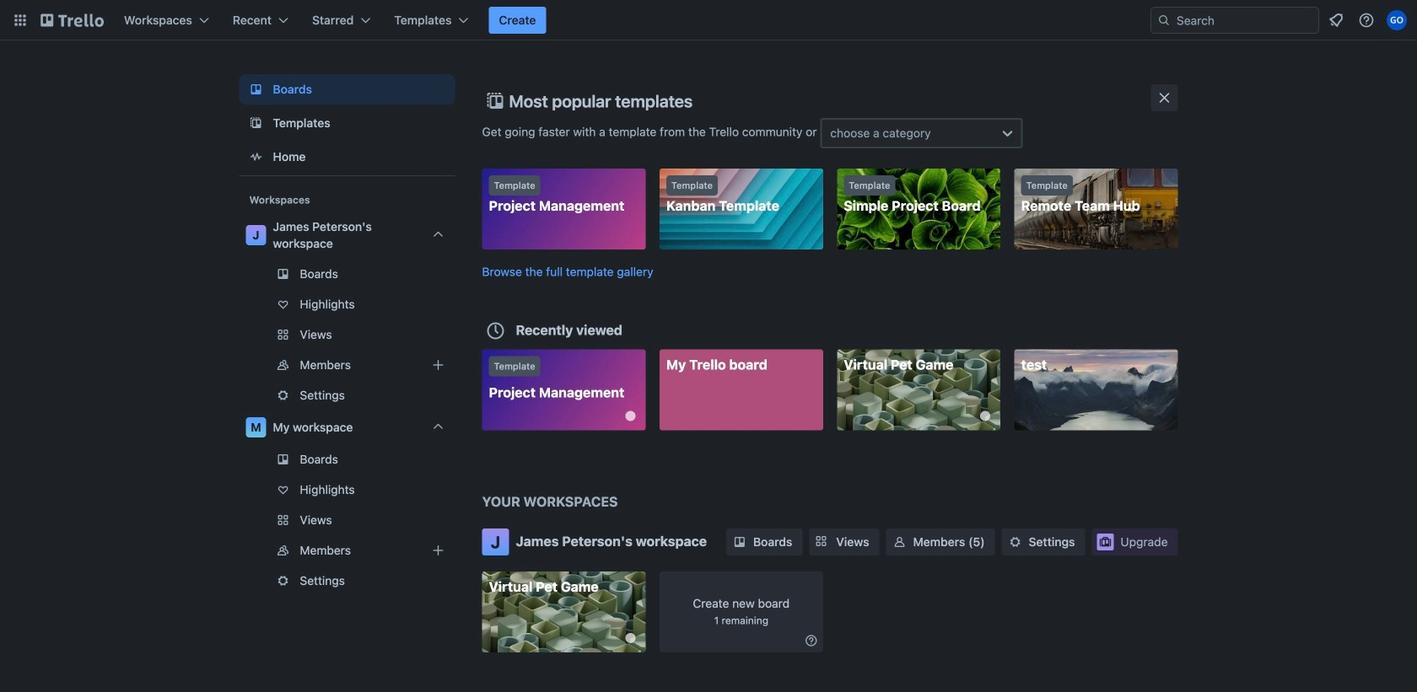 Task type: locate. For each thing, give the bounding box(es) containing it.
1 horizontal spatial sm image
[[892, 534, 908, 551]]

0 horizontal spatial sm image
[[803, 633, 820, 650]]

add image
[[428, 355, 449, 376], [428, 541, 449, 561]]

0 notifications image
[[1327, 10, 1347, 30]]

home image
[[246, 147, 266, 167]]

sm image
[[732, 534, 748, 551], [892, 534, 908, 551]]

0 horizontal spatial sm image
[[732, 534, 748, 551]]

1 vertical spatial add image
[[428, 541, 449, 561]]

primary element
[[0, 0, 1418, 41]]

there is new activity on this board. image
[[626, 411, 636, 422]]

Search field
[[1171, 8, 1319, 33]]

0 vertical spatial add image
[[428, 355, 449, 376]]

sm image
[[1007, 534, 1024, 551], [803, 633, 820, 650]]

open information menu image
[[1359, 12, 1375, 29]]

board image
[[246, 79, 266, 100]]

2 sm image from the left
[[892, 534, 908, 551]]

0 vertical spatial sm image
[[1007, 534, 1024, 551]]

gary orlando (garyorlando) image
[[1387, 10, 1408, 30]]

search image
[[1158, 14, 1171, 27]]

there is new activity on this board. image
[[626, 634, 636, 644]]



Task type: vqa. For each thing, say whether or not it's contained in the screenshot.
Power- to the left
no



Task type: describe. For each thing, give the bounding box(es) containing it.
1 vertical spatial sm image
[[803, 633, 820, 650]]

1 add image from the top
[[428, 355, 449, 376]]

template board image
[[246, 113, 266, 133]]

1 sm image from the left
[[732, 534, 748, 551]]

1 horizontal spatial sm image
[[1007, 534, 1024, 551]]

2 add image from the top
[[428, 541, 449, 561]]

back to home image
[[41, 7, 104, 34]]



